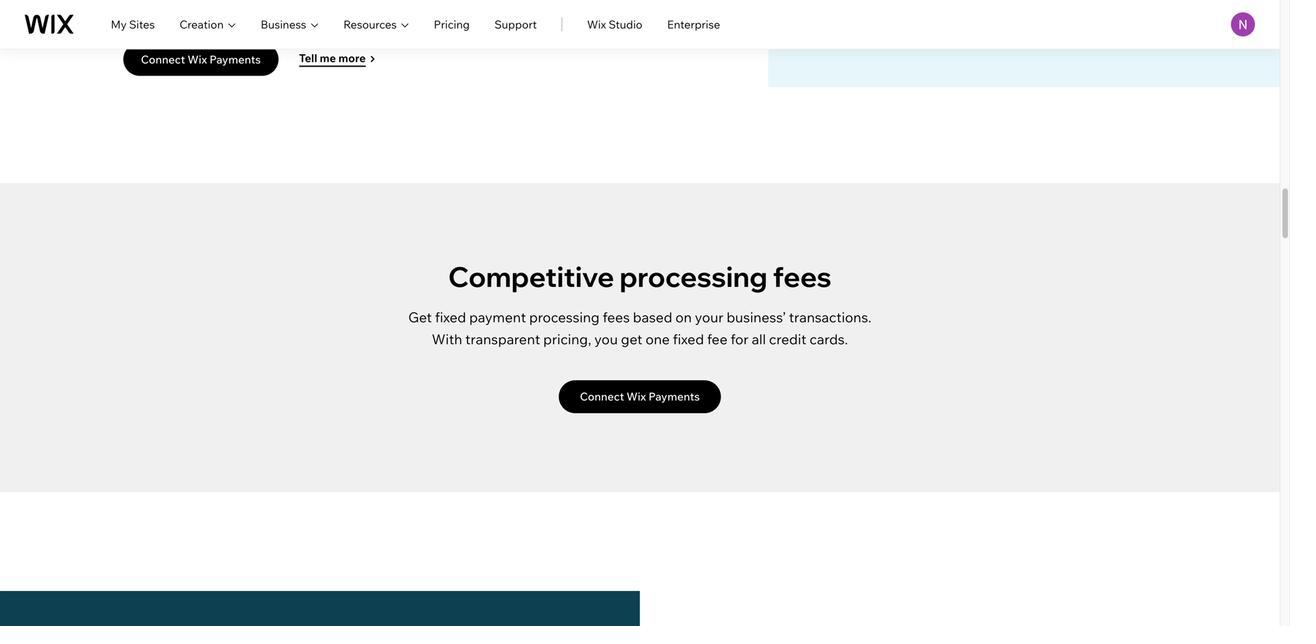 Task type: describe. For each thing, give the bounding box(es) containing it.
credit
[[769, 331, 807, 348]]

1 horizontal spatial connect
[[580, 390, 624, 404]]

creation
[[180, 18, 224, 31]]

business button
[[261, 16, 319, 33]]

payment
[[469, 309, 526, 326]]

profile image image
[[1231, 12, 1255, 36]]

tell me more
[[299, 51, 366, 65]]

1 vertical spatial payments
[[649, 390, 700, 404]]

my sites link
[[111, 16, 155, 33]]

resources button
[[344, 16, 409, 33]]

0 horizontal spatial connect wix payments
[[141, 53, 261, 66]]

your
[[695, 309, 724, 326]]

1 vertical spatial wix
[[188, 53, 207, 66]]

one
[[646, 331, 670, 348]]

processing inside get fixed payment processing fees based on your business' transactions. with transparent pricing, you get one fixed fee for all credit cards.
[[529, 309, 600, 326]]

0 horizontal spatial connect
[[141, 53, 185, 66]]

sites
[[129, 18, 155, 31]]

get fixed payment processing fees based on your business' transactions. with transparent pricing, you get one fixed fee for all credit cards.
[[408, 309, 872, 348]]

pricing link
[[434, 16, 470, 33]]

get
[[621, 331, 643, 348]]

0 horizontal spatial connect wix payments link
[[123, 43, 279, 76]]

transactions.
[[789, 309, 872, 326]]

my
[[111, 18, 127, 31]]

creation button
[[180, 16, 236, 33]]

my sites
[[111, 18, 155, 31]]

solshade retail online store featuring wix dashboard payment table, storefront with stylish man and product gallery of 3 sunglasses. image
[[615, 0, 1280, 87]]

1 horizontal spatial fixed
[[673, 331, 704, 348]]

studio
[[609, 18, 643, 31]]

0 horizontal spatial fixed
[[435, 309, 466, 326]]



Task type: locate. For each thing, give the bounding box(es) containing it.
with
[[432, 331, 462, 348]]

connect down sites
[[141, 53, 185, 66]]

fees inside get fixed payment processing fees based on your business' transactions. with transparent pricing, you get one fixed fee for all credit cards.
[[603, 309, 630, 326]]

fixed up with
[[435, 309, 466, 326]]

support link
[[495, 16, 537, 33]]

pricing
[[434, 18, 470, 31]]

0 vertical spatial fixed
[[435, 309, 466, 326]]

me
[[320, 51, 336, 65]]

connect
[[141, 53, 185, 66], [580, 390, 624, 404]]

resources
[[344, 18, 397, 31]]

payments
[[210, 53, 261, 66], [649, 390, 700, 404]]

get
[[408, 309, 432, 326]]

1 horizontal spatial processing
[[620, 259, 768, 294]]

connect wix payments
[[141, 53, 261, 66], [580, 390, 700, 404]]

tell me more link
[[299, 48, 376, 71]]

payments down one
[[649, 390, 700, 404]]

wix inside wix studio link
[[587, 18, 606, 31]]

enterprise link
[[667, 16, 720, 33]]

0 vertical spatial connect wix payments
[[141, 53, 261, 66]]

processing up pricing,
[[529, 309, 600, 326]]

1 horizontal spatial payments
[[649, 390, 700, 404]]

based
[[633, 309, 673, 326]]

0 vertical spatial wix
[[587, 18, 606, 31]]

competitive processing fees
[[448, 259, 832, 294]]

wix down 'creation'
[[188, 53, 207, 66]]

processing up on at right
[[620, 259, 768, 294]]

fees up transactions.
[[773, 259, 832, 294]]

fixed
[[435, 309, 466, 326], [673, 331, 704, 348]]

wix studio link
[[587, 16, 643, 33]]

more
[[339, 51, 366, 65]]

payments down creation dropdown button
[[210, 53, 261, 66]]

fees
[[773, 259, 832, 294], [603, 309, 630, 326]]

for
[[731, 331, 749, 348]]

fixed down on at right
[[673, 331, 704, 348]]

0 vertical spatial connect wix payments link
[[123, 43, 279, 76]]

1 vertical spatial connect
[[580, 390, 624, 404]]

2 horizontal spatial wix
[[627, 390, 646, 404]]

you
[[595, 331, 618, 348]]

0 horizontal spatial wix
[[188, 53, 207, 66]]

transparent
[[466, 331, 540, 348]]

wix down get
[[627, 390, 646, 404]]

1 horizontal spatial connect wix payments
[[580, 390, 700, 404]]

1 horizontal spatial wix
[[587, 18, 606, 31]]

connect wix payments down 'creation'
[[141, 53, 261, 66]]

0 vertical spatial fees
[[773, 259, 832, 294]]

fee
[[707, 331, 728, 348]]

business'
[[727, 309, 786, 326]]

all
[[752, 331, 766, 348]]

1 horizontal spatial connect wix payments link
[[559, 381, 721, 414]]

support
[[495, 18, 537, 31]]

1 vertical spatial fixed
[[673, 331, 704, 348]]

0 horizontal spatial processing
[[529, 309, 600, 326]]

wix
[[587, 18, 606, 31], [188, 53, 207, 66], [627, 390, 646, 404]]

tell
[[299, 51, 317, 65]]

0 horizontal spatial fees
[[603, 309, 630, 326]]

cards.
[[810, 331, 848, 348]]

0 vertical spatial processing
[[620, 259, 768, 294]]

connect down the you
[[580, 390, 624, 404]]

enterprise
[[667, 18, 720, 31]]

0 vertical spatial payments
[[210, 53, 261, 66]]

1 vertical spatial fees
[[603, 309, 630, 326]]

connect wix payments link down 'creation'
[[123, 43, 279, 76]]

connect wix payments link down get
[[559, 381, 721, 414]]

1 horizontal spatial fees
[[773, 259, 832, 294]]

0 vertical spatial connect
[[141, 53, 185, 66]]

on
[[676, 309, 692, 326]]

1 vertical spatial processing
[[529, 309, 600, 326]]

pricing,
[[544, 331, 592, 348]]

wix studio
[[587, 18, 643, 31]]

competitive
[[448, 259, 614, 294]]

business
[[261, 18, 306, 31]]

0 horizontal spatial payments
[[210, 53, 261, 66]]

1 vertical spatial connect wix payments link
[[559, 381, 721, 414]]

connect wix payments link
[[123, 43, 279, 76], [559, 381, 721, 414]]

fees up the you
[[603, 309, 630, 326]]

2 vertical spatial wix
[[627, 390, 646, 404]]

connect wix payments down get
[[580, 390, 700, 404]]

1 vertical spatial connect wix payments
[[580, 390, 700, 404]]

wix left studio on the top left of page
[[587, 18, 606, 31]]

processing
[[620, 259, 768, 294], [529, 309, 600, 326]]



Task type: vqa. For each thing, say whether or not it's contained in the screenshot.
the paper at the bottom
no



